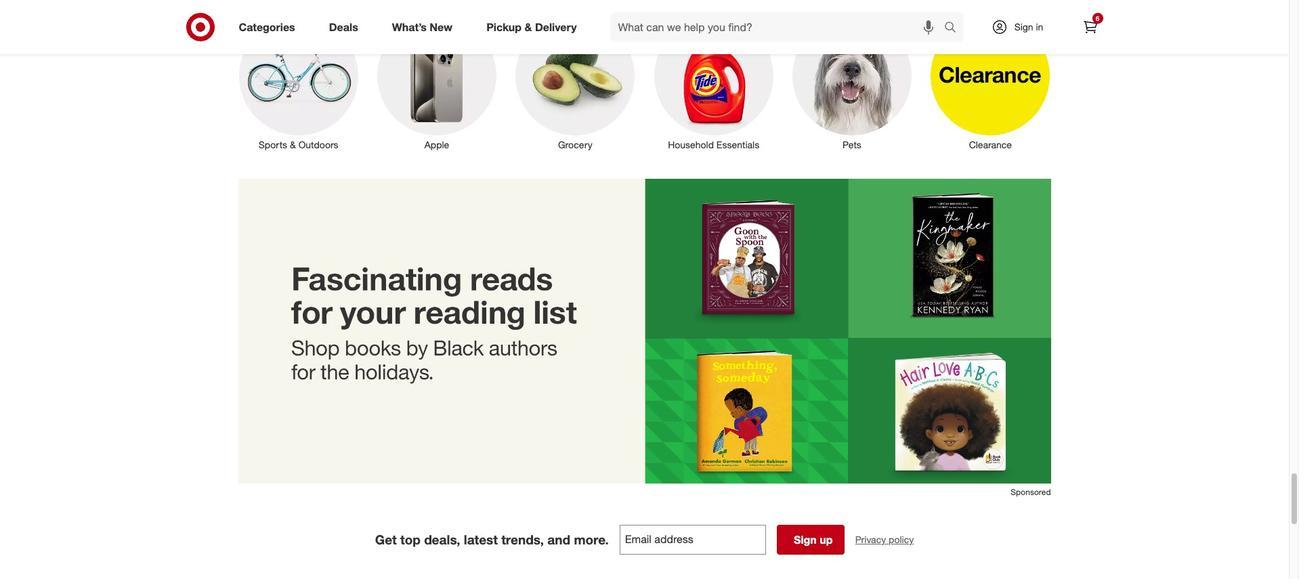 Task type: describe. For each thing, give the bounding box(es) containing it.
deals,
[[424, 532, 460, 548]]

& for pickup
[[525, 20, 532, 34]]

pickup & delivery link
[[475, 12, 594, 42]]

in
[[1036, 21, 1044, 33]]

search button
[[938, 12, 971, 45]]

deals link
[[318, 12, 375, 42]]

household essentials link
[[645, 14, 783, 152]]

sign in link
[[980, 12, 1065, 42]]

grocery
[[558, 139, 593, 151]]

sports
[[259, 139, 287, 151]]

up
[[820, 533, 833, 547]]

get
[[375, 532, 397, 548]]

trends,
[[501, 532, 544, 548]]

sponsored
[[1011, 487, 1051, 497]]

what's
[[392, 20, 427, 34]]

what's new link
[[381, 12, 470, 42]]

sports & outdoors link
[[229, 14, 368, 152]]

household
[[668, 139, 714, 151]]

and
[[548, 532, 571, 548]]

sign up
[[794, 533, 833, 547]]

& for sports
[[290, 139, 296, 151]]

categories
[[239, 20, 295, 34]]

advertisement region
[[238, 179, 1051, 487]]

sign in
[[1015, 21, 1044, 33]]

essentials
[[717, 139, 760, 151]]

pickup & delivery
[[487, 20, 577, 34]]

apple link
[[368, 14, 506, 152]]

pets link
[[783, 14, 922, 152]]

pickup
[[487, 20, 522, 34]]

new
[[430, 20, 453, 34]]

6
[[1096, 14, 1100, 22]]

top
[[400, 532, 421, 548]]

What can we help you find? suggestions appear below search field
[[610, 12, 948, 42]]

privacy policy
[[856, 534, 914, 546]]



Task type: locate. For each thing, give the bounding box(es) containing it.
0 horizontal spatial &
[[290, 139, 296, 151]]

latest
[[464, 532, 498, 548]]

sign for sign in
[[1015, 21, 1034, 33]]

& inside "link"
[[290, 139, 296, 151]]

0 horizontal spatial sign
[[794, 533, 817, 547]]

6 link
[[1076, 12, 1105, 42]]

household essentials
[[668, 139, 760, 151]]

1 horizontal spatial sign
[[1015, 21, 1034, 33]]

apple
[[425, 139, 449, 151]]

1 horizontal spatial &
[[525, 20, 532, 34]]

outdoors
[[299, 139, 339, 151]]

privacy policy link
[[856, 533, 914, 547]]

0 vertical spatial &
[[525, 20, 532, 34]]

sign up button
[[777, 525, 845, 555]]

sign for sign up
[[794, 533, 817, 547]]

grocery link
[[506, 14, 645, 152]]

search
[[938, 21, 971, 35]]

& right sports on the top of page
[[290, 139, 296, 151]]

sports & outdoors
[[259, 139, 339, 151]]

& right pickup
[[525, 20, 532, 34]]

1 vertical spatial &
[[290, 139, 296, 151]]

&
[[525, 20, 532, 34], [290, 139, 296, 151]]

None text field
[[620, 525, 766, 555]]

deals
[[329, 20, 358, 34]]

clearance
[[969, 139, 1012, 151]]

more.
[[574, 532, 609, 548]]

sign
[[1015, 21, 1034, 33], [794, 533, 817, 547]]

sign inside button
[[794, 533, 817, 547]]

clearance link
[[922, 14, 1060, 152]]

delivery
[[535, 20, 577, 34]]

sign left in
[[1015, 21, 1034, 33]]

what's new
[[392, 20, 453, 34]]

policy
[[889, 534, 914, 546]]

categories link
[[227, 12, 312, 42]]

privacy
[[856, 534, 886, 546]]

0 vertical spatial sign
[[1015, 21, 1034, 33]]

pets
[[843, 139, 862, 151]]

1 vertical spatial sign
[[794, 533, 817, 547]]

sign left up
[[794, 533, 817, 547]]

get top deals, latest trends, and more.
[[375, 532, 609, 548]]



Task type: vqa. For each thing, say whether or not it's contained in the screenshot.
search on the right top of page
yes



